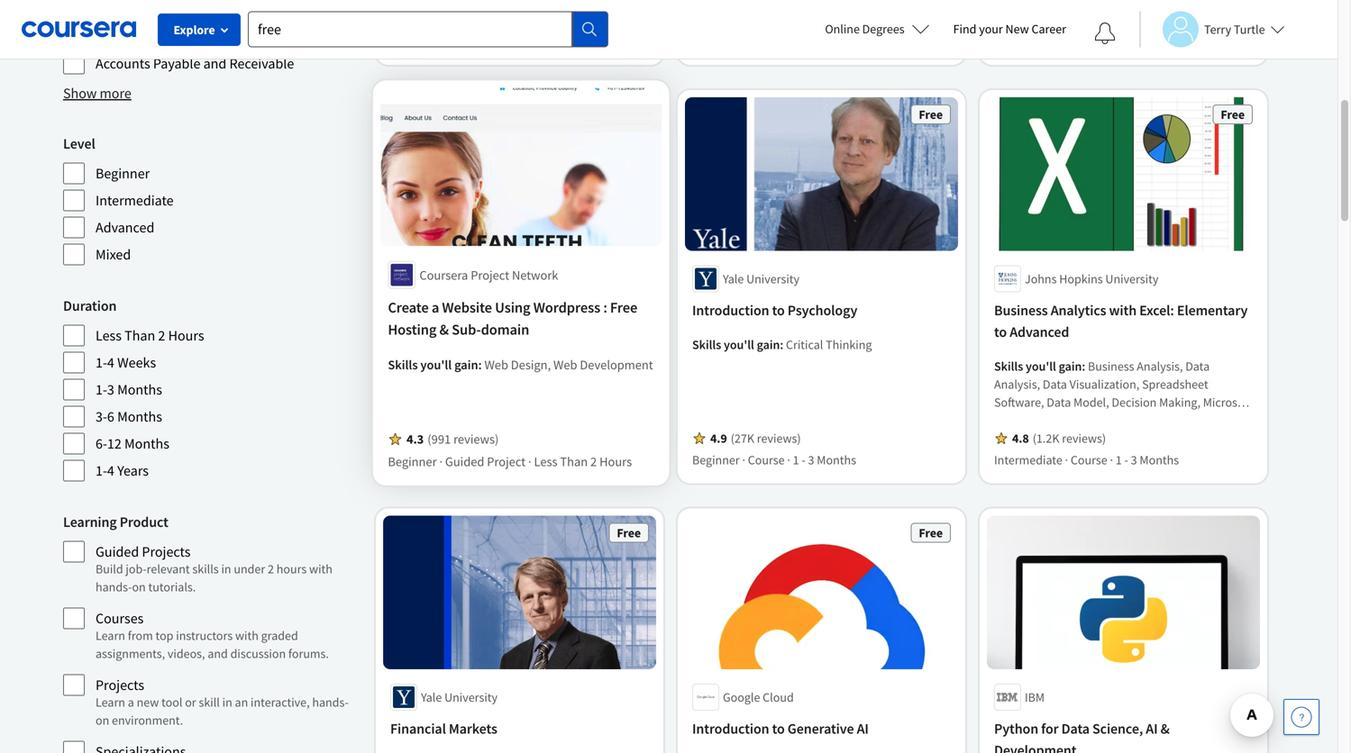 Task type: describe. For each thing, give the bounding box(es) containing it.
for
[[1041, 720, 1059, 738]]

create
[[388, 298, 429, 317]]

or
[[185, 695, 196, 711]]

beginner inside level group
[[96, 165, 150, 183]]

skills
[[192, 561, 219, 577]]

skills for create a website using wordpress : free hosting & sub-domain
[[388, 357, 418, 373]]

reviews) for business analytics with excel: elementary to advanced
[[1062, 430, 1106, 447]]

intermediate inside level group
[[96, 192, 174, 210]]

level group
[[63, 133, 358, 266]]

1 for with
[[1116, 452, 1122, 468]]

with inside build job-relevant skills in under 2 hours with hands-on tutorials.
[[309, 561, 333, 577]]

hours
[[277, 561, 307, 577]]

beginner for create a website using wordpress : free hosting & sub-domain
[[388, 453, 437, 470]]

less inside duration group
[[96, 327, 122, 345]]

4.9
[[710, 430, 727, 447]]

beginner · guided project · less than 2 hours
[[388, 453, 632, 470]]

university for to
[[746, 271, 800, 287]]

receivable
[[229, 55, 294, 73]]

2 intermediate · guided project · less than 2 hours from the left
[[994, 33, 1252, 50]]

under
[[234, 561, 265, 577]]

2 vertical spatial analysis,
[[1070, 412, 1116, 429]]

& inside "python for data science, ai & development"
[[1161, 720, 1170, 738]]

to for generative
[[772, 720, 785, 738]]

business analysis, data analysis, data visualization, spreadsheet software, data model, decision making, microsoft excel, process analysis, statistical visualization
[[994, 358, 1252, 429]]

hopkins
[[1059, 271, 1103, 287]]

(27k
[[731, 430, 754, 447]]

business analytics with excel: elementary to advanced
[[994, 301, 1248, 341]]

learn for projects
[[96, 695, 125, 711]]

terry turtle
[[1204, 21, 1265, 37]]

beginner · course · 1 - 3 months
[[692, 452, 856, 468]]

introduction to psychology link
[[692, 300, 951, 321]]

johns hopkins university
[[1025, 271, 1159, 287]]

free inside create a website using wordpress : free hosting & sub-domain
[[610, 298, 638, 317]]

course for analytics
[[1071, 452, 1108, 468]]

build
[[96, 561, 123, 577]]

guided inside learning product group
[[96, 543, 139, 561]]

google
[[723, 689, 760, 706]]

assignments,
[[96, 646, 165, 662]]

0 vertical spatial and
[[203, 55, 227, 73]]

3-
[[96, 408, 107, 426]]

more
[[100, 84, 131, 102]]

to for psychology
[[772, 301, 785, 319]]

terry
[[1204, 21, 1231, 37]]

2 horizontal spatial skills
[[994, 358, 1023, 374]]

beginner for introduction to psychology
[[692, 452, 740, 468]]

learn for courses
[[96, 628, 125, 644]]

graded
[[261, 628, 298, 644]]

business analytics with excel: elementary to advanced link
[[994, 300, 1253, 343]]

show more button
[[63, 82, 131, 104]]

in inside build job-relevant skills in under 2 hours with hands-on tutorials.
[[221, 561, 231, 577]]

learning product
[[63, 513, 168, 531]]

spreadsheet
[[1142, 376, 1208, 392]]

12
[[107, 435, 122, 453]]

domain
[[481, 320, 529, 339]]

learning
[[63, 513, 117, 531]]

6
[[107, 408, 114, 426]]

hands- for guided projects
[[96, 579, 132, 595]]

to inside business analytics with excel: elementary to advanced
[[994, 323, 1007, 341]]

- for psychology
[[802, 452, 806, 468]]

1-4 weeks
[[96, 354, 156, 372]]

your
[[979, 21, 1003, 37]]

online degrees
[[825, 21, 905, 37]]

What do you want to learn? text field
[[248, 11, 572, 47]]

visualization,
[[1070, 376, 1140, 392]]

4.4 for (224
[[408, 12, 425, 28]]

1 for psychology
[[793, 452, 799, 468]]

1 vertical spatial projects
[[96, 677, 144, 695]]

ai inside 'introduction to generative ai' link
[[857, 720, 869, 738]]

reviews) right (832
[[1058, 12, 1102, 28]]

development inside "python for data science, ai & development"
[[994, 742, 1077, 754]]

4.4 (224 reviews) intermediate · guided project · less than 2 hours
[[390, 12, 648, 50]]

cloud
[[763, 689, 794, 706]]

tutorials.
[[148, 579, 196, 595]]

new
[[137, 695, 159, 711]]

yale university for to
[[723, 271, 800, 287]]

financial markets
[[390, 720, 497, 738]]

job-
[[126, 561, 147, 577]]

statistical
[[1118, 412, 1170, 429]]

learn from top instructors with graded assignments, videos, and discussion forums.
[[96, 628, 329, 662]]

explore
[[174, 22, 215, 38]]

a for domain
[[432, 298, 439, 317]]

business for visualization,
[[1088, 358, 1134, 374]]

level
[[63, 135, 95, 153]]

design,
[[511, 357, 551, 373]]

6-12 months
[[96, 435, 169, 453]]

tool
[[161, 695, 182, 711]]

reviews) for introduction to psychology
[[757, 430, 801, 447]]

excel,
[[994, 412, 1024, 429]]

accounts
[[96, 55, 150, 73]]

analytics
[[1051, 301, 1106, 319]]

months for 1-3 months
[[117, 381, 162, 399]]

psychology
[[788, 301, 858, 319]]

you'll for introduction to psychology
[[724, 337, 754, 353]]

online degrees button
[[811, 9, 944, 49]]

learn a new tool or skill in an interactive, hands- on environment.
[[96, 695, 349, 729]]

financial markets link
[[390, 718, 649, 740]]

duration group
[[63, 295, 358, 483]]

sub-
[[452, 320, 481, 339]]

from
[[128, 628, 153, 644]]

skills you'll gain :
[[994, 358, 1088, 374]]

learning product group
[[63, 512, 358, 754]]

: inside create a website using wordpress : free hosting & sub-domain
[[603, 298, 607, 317]]

critical
[[786, 337, 823, 353]]

visualization
[[1172, 412, 1239, 429]]

4.9 (27k reviews)
[[710, 430, 801, 447]]

gain for create a website using wordpress : free hosting & sub-domain
[[454, 357, 478, 373]]

wordpress
[[533, 298, 600, 317]]

model,
[[1074, 394, 1109, 410]]

mixed
[[96, 246, 131, 264]]

show notifications image
[[1094, 23, 1116, 44]]

introduction for introduction to psychology
[[692, 301, 769, 319]]

2 inside 4.4 (224 reviews) intermediate · guided project · less than 2 hours
[[608, 33, 614, 50]]

process
[[1027, 412, 1067, 429]]

hands- for projects
[[312, 695, 349, 711]]

network
[[512, 267, 558, 283]]

2 horizontal spatial gain
[[1059, 358, 1082, 374]]

thinking
[[826, 337, 872, 353]]

4.8 (1.2k reviews)
[[1012, 430, 1106, 447]]



Task type: vqa. For each thing, say whether or not it's contained in the screenshot.
Python for Data Science, AI & Development "link"
yes



Task type: locate. For each thing, give the bounding box(es) containing it.
you'll up software,
[[1026, 358, 1056, 374]]

(991
[[428, 431, 451, 448]]

3 for business analytics with excel: elementary to advanced
[[1131, 452, 1137, 468]]

2 vertical spatial 1-
[[96, 462, 107, 480]]

relevant
[[147, 561, 190, 577]]

project inside 4.4 (224 reviews) intermediate · guided project · less than 2 hours
[[507, 33, 545, 50]]

1 horizontal spatial 1
[[1116, 452, 1122, 468]]

on inside learn a new tool or skill in an interactive, hands- on environment.
[[96, 713, 109, 729]]

4.3
[[406, 431, 424, 448]]

0 vertical spatial learn
[[96, 628, 125, 644]]

1 down 4.9 (27k reviews)
[[793, 452, 799, 468]]

0 vertical spatial on
[[132, 579, 146, 595]]

1 horizontal spatial business
[[1088, 358, 1134, 374]]

months for 6-12 months
[[124, 435, 169, 453]]

introduction for introduction to generative ai
[[692, 720, 769, 738]]

2 horizontal spatial you'll
[[1026, 358, 1056, 374]]

1 introduction from the top
[[692, 301, 769, 319]]

2 horizontal spatial university
[[1106, 271, 1159, 287]]

python for data science, ai & development
[[994, 720, 1170, 754]]

1 horizontal spatial 4.4
[[1012, 12, 1029, 28]]

1- left weeks
[[96, 354, 107, 372]]

0 horizontal spatial course
[[748, 452, 785, 468]]

1 horizontal spatial a
[[432, 298, 439, 317]]

ai right science,
[[1146, 720, 1158, 738]]

2
[[608, 33, 614, 50], [910, 33, 916, 50], [1212, 33, 1218, 50], [158, 327, 165, 345], [590, 453, 597, 470], [268, 561, 274, 577]]

in left an
[[222, 695, 232, 711]]

advanced up skills you'll gain :
[[1010, 323, 1069, 341]]

guided inside 4.4 (224 reviews) intermediate · guided project · less than 2 hours
[[467, 33, 505, 50]]

with left excel:
[[1109, 301, 1137, 319]]

introduction
[[692, 301, 769, 319], [692, 720, 769, 738]]

forums.
[[288, 646, 329, 662]]

2 vertical spatial to
[[772, 720, 785, 738]]

to
[[772, 301, 785, 319], [994, 323, 1007, 341], [772, 720, 785, 738]]

analysis,
[[1137, 358, 1183, 374], [994, 376, 1040, 392], [1070, 412, 1116, 429]]

beginner
[[96, 165, 150, 183], [692, 452, 740, 468], [388, 453, 437, 470]]

course down "4.8 (1.2k reviews)"
[[1071, 452, 1108, 468]]

2 4.4 from the left
[[1012, 12, 1029, 28]]

courses
[[96, 610, 144, 628]]

development down for
[[994, 742, 1077, 754]]

1 vertical spatial yale university
[[421, 689, 498, 706]]

0 horizontal spatial development
[[580, 357, 653, 373]]

turtle
[[1234, 21, 1265, 37]]

learn inside learn from top instructors with graded assignments, videos, and discussion forums.
[[96, 628, 125, 644]]

projects down 'assignments,' on the bottom of page
[[96, 677, 144, 695]]

yale university up markets
[[421, 689, 498, 706]]

university up markets
[[444, 689, 498, 706]]

1 horizontal spatial yale
[[723, 271, 744, 287]]

software
[[166, 27, 220, 46]]

development down wordpress
[[580, 357, 653, 373]]

analysis, up spreadsheet
[[1137, 358, 1183, 374]]

data inside "python for data science, ai & development"
[[1062, 720, 1090, 738]]

yale up introduction to psychology
[[723, 271, 744, 287]]

career
[[1032, 21, 1066, 37]]

videos,
[[168, 646, 205, 662]]

you'll down hosting
[[420, 357, 452, 373]]

& inside create a website using wordpress : free hosting & sub-domain
[[439, 320, 449, 339]]

4.4
[[408, 12, 425, 28], [1012, 12, 1029, 28]]

2 horizontal spatial with
[[1109, 301, 1137, 319]]

hands-
[[96, 579, 132, 595], [312, 695, 349, 711]]

0 horizontal spatial 4.4
[[408, 12, 425, 28]]

2 vertical spatial with
[[235, 628, 259, 644]]

business up visualization, at right
[[1088, 358, 1134, 374]]

accounting up accounts
[[96, 27, 163, 46]]

reviews) up "intermediate · course · 1 - 3 months"
[[1062, 430, 1106, 447]]

: down sub-
[[478, 357, 482, 373]]

2 learn from the top
[[96, 695, 125, 711]]

& right science,
[[1161, 720, 1170, 738]]

on for projects
[[96, 713, 109, 729]]

to up skills you'll gain :
[[994, 323, 1007, 341]]

0 vertical spatial introduction
[[692, 301, 769, 319]]

(832
[[1033, 12, 1055, 28]]

find your new career link
[[944, 18, 1075, 41]]

a inside learn a new tool or skill in an interactive, hands- on environment.
[[128, 695, 134, 711]]

coursera image
[[22, 15, 136, 43]]

1 horizontal spatial analysis,
[[1070, 412, 1116, 429]]

1- for 1-4 years
[[96, 462, 107, 480]]

data down skills you'll gain :
[[1043, 376, 1067, 392]]

advanced up mixed
[[96, 219, 154, 237]]

1 learn from the top
[[96, 628, 125, 644]]

hours inside 4.4 (224 reviews) intermediate · guided project · less than 2 hours
[[617, 33, 648, 50]]

4.4 inside 4.4 (224 reviews) intermediate · guided project · less than 2 hours
[[408, 12, 425, 28]]

on inside build job-relevant skills in under 2 hours with hands-on tutorials.
[[132, 579, 146, 595]]

find your new career
[[953, 21, 1066, 37]]

skills up software,
[[994, 358, 1023, 374]]

2 ai from the left
[[1146, 720, 1158, 738]]

data up process at the bottom right of the page
[[1047, 394, 1071, 410]]

1 horizontal spatial &
[[1161, 720, 1170, 738]]

accounting for accounting
[[96, 0, 163, 18]]

yale up financial markets
[[421, 689, 442, 706]]

: for skills you'll gain : web design, web development
[[478, 357, 482, 373]]

1 horizontal spatial skills
[[692, 337, 721, 353]]

0 vertical spatial with
[[1109, 301, 1137, 319]]

1 horizontal spatial hands-
[[312, 695, 349, 711]]

0 vertical spatial accounting
[[96, 0, 163, 18]]

& left sub-
[[439, 320, 449, 339]]

None search field
[[248, 11, 608, 47]]

analysis, down model,
[[1070, 412, 1116, 429]]

2 web from the left
[[554, 357, 577, 373]]

reviews) for create a website using wordpress : free hosting & sub-domain
[[453, 431, 499, 448]]

show
[[63, 84, 97, 102]]

introduction to psychology
[[692, 301, 858, 319]]

0 horizontal spatial skills
[[388, 357, 418, 373]]

ai inside "python for data science, ai & development"
[[1146, 720, 1158, 738]]

0 vertical spatial 4
[[107, 354, 114, 372]]

1 horizontal spatial advanced
[[1010, 323, 1069, 341]]

2 horizontal spatial analysis,
[[1137, 358, 1183, 374]]

0 vertical spatial projects
[[142, 543, 191, 561]]

reviews) inside 4.4 (224 reviews) intermediate · guided project · less than 2 hours
[[454, 12, 498, 28]]

introduction to generative ai
[[692, 720, 869, 738]]

gain up visualization, at right
[[1059, 358, 1082, 374]]

1 vertical spatial and
[[208, 646, 228, 662]]

learn left new
[[96, 695, 125, 711]]

1- for 1-3 months
[[96, 381, 107, 399]]

2 horizontal spatial beginner
[[692, 452, 740, 468]]

1 accounting from the top
[[96, 0, 163, 18]]

1-
[[96, 354, 107, 372], [96, 381, 107, 399], [96, 462, 107, 480]]

accounts payable and receivable
[[96, 55, 294, 73]]

1 horizontal spatial gain
[[757, 337, 780, 353]]

on
[[132, 579, 146, 595], [96, 713, 109, 729]]

1 horizontal spatial ai
[[1146, 720, 1158, 738]]

hands- down build
[[96, 579, 132, 595]]

reviews) right (991
[[453, 431, 499, 448]]

learn
[[96, 628, 125, 644], [96, 695, 125, 711]]

with right hours on the left
[[309, 561, 333, 577]]

software,
[[994, 394, 1044, 410]]

1 horizontal spatial 3
[[808, 452, 814, 468]]

on down job-
[[132, 579, 146, 595]]

beginner down 4.9
[[692, 452, 740, 468]]

skills you'll gain : critical thinking
[[692, 337, 872, 353]]

coursera project network
[[419, 267, 558, 283]]

4.4 left (832
[[1012, 12, 1029, 28]]

- for with
[[1125, 452, 1128, 468]]

and down instructors
[[208, 646, 228, 662]]

0 vertical spatial hands-
[[96, 579, 132, 595]]

yale university for markets
[[421, 689, 498, 706]]

interactive,
[[251, 695, 310, 711]]

coursera
[[419, 267, 468, 283]]

2 inside duration group
[[158, 327, 165, 345]]

gain for introduction to psychology
[[757, 337, 780, 353]]

markets
[[449, 720, 497, 738]]

1 1- from the top
[[96, 354, 107, 372]]

4.3 (991 reviews)
[[406, 431, 499, 448]]

data right for
[[1062, 720, 1090, 738]]

1 - from the left
[[802, 452, 806, 468]]

2 1- from the top
[[96, 381, 107, 399]]

with inside learn from top instructors with graded assignments, videos, and discussion forums.
[[235, 628, 259, 644]]

learn up 'assignments,' on the bottom of page
[[96, 628, 125, 644]]

2 course from the left
[[1071, 452, 1108, 468]]

yale
[[723, 271, 744, 287], [421, 689, 442, 706]]

1 vertical spatial business
[[1088, 358, 1134, 374]]

you'll for create a website using wordpress : free hosting & sub-domain
[[420, 357, 452, 373]]

course
[[748, 452, 785, 468], [1071, 452, 1108, 468]]

university
[[746, 271, 800, 287], [1106, 271, 1159, 287], [444, 689, 498, 706]]

1 web from the left
[[484, 357, 508, 373]]

business down johns
[[994, 301, 1048, 319]]

3 1- from the top
[[96, 462, 107, 480]]

: for skills you'll gain : critical thinking
[[780, 337, 783, 353]]

intermediate inside 4.4 (224 reviews) intermediate · guided project · less than 2 hours
[[390, 33, 459, 50]]

1- down 6-
[[96, 462, 107, 480]]

(1.2k
[[1033, 430, 1060, 447]]

1 vertical spatial development
[[994, 742, 1077, 754]]

1 horizontal spatial university
[[746, 271, 800, 287]]

less inside 4.4 (224 reviews) intermediate · guided project · less than 2 hours
[[553, 33, 576, 50]]

1 1 from the left
[[793, 452, 799, 468]]

making,
[[1159, 394, 1201, 410]]

learn inside learn a new tool or skill in an interactive, hands- on environment.
[[96, 695, 125, 711]]

0 vertical spatial to
[[772, 301, 785, 319]]

advanced inside level group
[[96, 219, 154, 237]]

yale for financial
[[421, 689, 442, 706]]

with inside business analytics with excel: elementary to advanced
[[1109, 301, 1137, 319]]

4.8
[[1012, 430, 1029, 447]]

skills down hosting
[[388, 357, 418, 373]]

yale for introduction
[[723, 271, 744, 287]]

0 horizontal spatial you'll
[[420, 357, 452, 373]]

1 vertical spatial in
[[222, 695, 232, 711]]

4 for years
[[107, 462, 114, 480]]

0 horizontal spatial yale university
[[421, 689, 498, 706]]

1 vertical spatial on
[[96, 713, 109, 729]]

1 vertical spatial to
[[994, 323, 1007, 341]]

university up introduction to psychology
[[746, 271, 800, 287]]

1 ai from the left
[[857, 720, 869, 738]]

hours
[[617, 33, 648, 50], [919, 33, 950, 50], [1221, 33, 1252, 50], [168, 327, 204, 345], [600, 453, 632, 470]]

gain down sub-
[[454, 357, 478, 373]]

1 vertical spatial hands-
[[312, 695, 349, 711]]

1 vertical spatial 4
[[107, 462, 114, 480]]

advanced inside business analytics with excel: elementary to advanced
[[1010, 323, 1069, 341]]

1 horizontal spatial development
[[994, 742, 1077, 754]]

1 vertical spatial a
[[128, 695, 134, 711]]

hours inside duration group
[[168, 327, 204, 345]]

web right design, on the top of page
[[554, 357, 577, 373]]

decision
[[1112, 394, 1157, 410]]

2 inside build job-relevant skills in under 2 hours with hands-on tutorials.
[[268, 561, 274, 577]]

4 for weeks
[[107, 354, 114, 372]]

0 horizontal spatial 1
[[793, 452, 799, 468]]

payable
[[153, 55, 200, 73]]

in inside learn a new tool or skill in an interactive, hands- on environment.
[[222, 695, 232, 711]]

0 horizontal spatial business
[[994, 301, 1048, 319]]

on left environment.
[[96, 713, 109, 729]]

analysis, up software,
[[994, 376, 1040, 392]]

0 vertical spatial business
[[994, 301, 1048, 319]]

on for guided projects
[[132, 579, 146, 595]]

0 horizontal spatial intermediate · guided project · less than 2 hours
[[692, 33, 950, 50]]

&
[[439, 320, 449, 339], [1161, 720, 1170, 738]]

a for on
[[128, 695, 134, 711]]

1 horizontal spatial intermediate · guided project · less than 2 hours
[[994, 33, 1252, 50]]

business inside business analysis, data analysis, data visualization, spreadsheet software, data model, decision making, microsoft excel, process analysis, statistical visualization
[[1088, 358, 1134, 374]]

duration
[[63, 297, 117, 315]]

4.4 for (832
[[1012, 12, 1029, 28]]

introduction to generative ai link
[[692, 718, 951, 740]]

0 vertical spatial development
[[580, 357, 653, 373]]

web left design, on the top of page
[[484, 357, 508, 373]]

advanced
[[96, 219, 154, 237], [1010, 323, 1069, 341]]

ai right the generative
[[857, 720, 869, 738]]

0 vertical spatial analysis,
[[1137, 358, 1183, 374]]

a right create
[[432, 298, 439, 317]]

1- for 1-4 weeks
[[96, 354, 107, 372]]

in right skills
[[221, 561, 231, 577]]

months for 3-6 months
[[117, 408, 162, 426]]

university for markets
[[444, 689, 498, 706]]

in
[[221, 561, 231, 577], [222, 695, 232, 711]]

help center image
[[1291, 707, 1312, 728]]

ibm
[[1025, 689, 1045, 706]]

hands- inside build job-relevant skills in under 2 hours with hands-on tutorials.
[[96, 579, 132, 595]]

course for to
[[748, 452, 785, 468]]

introduction up skills you'll gain : critical thinking
[[692, 301, 769, 319]]

projects up 'tutorials.'
[[142, 543, 191, 561]]

2 introduction from the top
[[692, 720, 769, 738]]

0 horizontal spatial gain
[[454, 357, 478, 373]]

a left new
[[128, 695, 134, 711]]

0 horizontal spatial university
[[444, 689, 498, 706]]

1 vertical spatial &
[[1161, 720, 1170, 738]]

1 vertical spatial with
[[309, 561, 333, 577]]

elementary
[[1177, 301, 1248, 319]]

to down cloud
[[772, 720, 785, 738]]

data
[[1186, 358, 1210, 374], [1043, 376, 1067, 392], [1047, 394, 1071, 410], [1062, 720, 1090, 738]]

than inside duration group
[[125, 327, 155, 345]]

accounting up accounting software
[[96, 0, 163, 18]]

and down software
[[203, 55, 227, 73]]

business for to
[[994, 301, 1048, 319]]

0 horizontal spatial analysis,
[[994, 376, 1040, 392]]

1- up 3-
[[96, 381, 107, 399]]

1 course from the left
[[748, 452, 785, 468]]

1 vertical spatial accounting
[[96, 27, 163, 46]]

business inside business analytics with excel: elementary to advanced
[[994, 301, 1048, 319]]

: up visualization, at right
[[1082, 358, 1085, 374]]

than inside 4.4 (224 reviews) intermediate · guided project · less than 2 hours
[[578, 33, 605, 50]]

university up excel:
[[1106, 271, 1159, 287]]

beginner down more
[[96, 165, 150, 183]]

0 vertical spatial a
[[432, 298, 439, 317]]

1 horizontal spatial -
[[1125, 452, 1128, 468]]

with
[[1109, 301, 1137, 319], [309, 561, 333, 577], [235, 628, 259, 644]]

1 vertical spatial introduction
[[692, 720, 769, 738]]

years
[[117, 462, 149, 480]]

0 horizontal spatial advanced
[[96, 219, 154, 237]]

intermediate · guided project · less than 2 hours
[[692, 33, 950, 50], [994, 33, 1252, 50]]

terry turtle button
[[1139, 11, 1285, 47]]

data up spreadsheet
[[1186, 358, 1210, 374]]

python
[[994, 720, 1038, 738]]

find
[[953, 21, 977, 37]]

2 accounting from the top
[[96, 27, 163, 46]]

1 vertical spatial advanced
[[1010, 323, 1069, 341]]

4 left weeks
[[107, 354, 114, 372]]

and inside learn from top instructors with graded assignments, videos, and discussion forums.
[[208, 646, 228, 662]]

generative
[[788, 720, 854, 738]]

3 inside duration group
[[107, 381, 114, 399]]

1 intermediate · guided project · less than 2 hours from the left
[[692, 33, 950, 50]]

hands- right interactive,
[[312, 695, 349, 711]]

an
[[235, 695, 248, 711]]

1 horizontal spatial beginner
[[388, 453, 437, 470]]

less than 2 hours
[[96, 327, 204, 345]]

1-3 months
[[96, 381, 162, 399]]

0 vertical spatial &
[[439, 320, 449, 339]]

degrees
[[862, 21, 905, 37]]

using
[[495, 298, 530, 317]]

: left critical
[[780, 337, 783, 353]]

web
[[484, 357, 508, 373], [554, 357, 577, 373]]

less
[[553, 33, 576, 50], [855, 33, 878, 50], [1157, 33, 1180, 50], [96, 327, 122, 345], [534, 453, 558, 470]]

0 vertical spatial advanced
[[96, 219, 154, 237]]

0 horizontal spatial -
[[802, 452, 806, 468]]

0 horizontal spatial beginner
[[96, 165, 150, 183]]

reviews) up "beginner · course · 1 - 3 months"
[[757, 430, 801, 447]]

1 down statistical
[[1116, 452, 1122, 468]]

0 horizontal spatial ai
[[857, 720, 869, 738]]

4
[[107, 354, 114, 372], [107, 462, 114, 480]]

2 horizontal spatial 3
[[1131, 452, 1137, 468]]

1 horizontal spatial with
[[309, 561, 333, 577]]

1 vertical spatial learn
[[96, 695, 125, 711]]

introduction down google
[[692, 720, 769, 738]]

0 horizontal spatial a
[[128, 695, 134, 711]]

0 horizontal spatial yale
[[421, 689, 442, 706]]

4.4 left (224
[[408, 12, 425, 28]]

: for skills you'll gain :
[[1082, 358, 1085, 374]]

accounting
[[96, 0, 163, 18], [96, 27, 163, 46]]

1 4 from the top
[[107, 354, 114, 372]]

2 4 from the top
[[107, 462, 114, 480]]

0 horizontal spatial with
[[235, 628, 259, 644]]

1 horizontal spatial yale university
[[723, 271, 800, 287]]

0 horizontal spatial web
[[484, 357, 508, 373]]

1 vertical spatial analysis,
[[994, 376, 1040, 392]]

1 horizontal spatial course
[[1071, 452, 1108, 468]]

0 horizontal spatial &
[[439, 320, 449, 339]]

3 for introduction to psychology
[[808, 452, 814, 468]]

with up discussion
[[235, 628, 259, 644]]

0 vertical spatial yale
[[723, 271, 744, 287]]

yale university up introduction to psychology
[[723, 271, 800, 287]]

build job-relevant skills in under 2 hours with hands-on tutorials.
[[96, 561, 333, 595]]

skills you'll gain : web design, web development
[[388, 357, 653, 373]]

accounting for accounting software
[[96, 27, 163, 46]]

a inside create a website using wordpress : free hosting & sub-domain
[[432, 298, 439, 317]]

to up skills you'll gain : critical thinking
[[772, 301, 785, 319]]

google cloud
[[723, 689, 794, 706]]

0 horizontal spatial 3
[[107, 381, 114, 399]]

4 left years
[[107, 462, 114, 480]]

(224
[[429, 12, 451, 28]]

python for data science, ai & development link
[[994, 718, 1253, 754]]

months
[[117, 381, 162, 399], [117, 408, 162, 426], [124, 435, 169, 453], [817, 452, 856, 468], [1140, 452, 1179, 468]]

2 - from the left
[[1125, 452, 1128, 468]]

course down 4.9 (27k reviews)
[[748, 452, 785, 468]]

1
[[793, 452, 799, 468], [1116, 452, 1122, 468]]

0 vertical spatial yale university
[[723, 271, 800, 287]]

0 vertical spatial in
[[221, 561, 231, 577]]

beginner down '4.3'
[[388, 453, 437, 470]]

0 vertical spatial 1-
[[96, 354, 107, 372]]

2 1 from the left
[[1116, 452, 1122, 468]]

: right wordpress
[[603, 298, 607, 317]]

skills down introduction to psychology
[[692, 337, 721, 353]]

1 vertical spatial yale
[[421, 689, 442, 706]]

hands- inside learn a new tool or skill in an interactive, hands- on environment.
[[312, 695, 349, 711]]

1 horizontal spatial on
[[132, 579, 146, 595]]

microsoft
[[1203, 394, 1252, 410]]

0 horizontal spatial hands-
[[96, 579, 132, 595]]

a
[[432, 298, 439, 317], [128, 695, 134, 711]]

1 horizontal spatial web
[[554, 357, 577, 373]]

0 horizontal spatial on
[[96, 713, 109, 729]]

skill
[[199, 695, 220, 711]]

gain down introduction to psychology
[[757, 337, 780, 353]]

you'll down introduction to psychology
[[724, 337, 754, 353]]

top
[[156, 628, 173, 644]]

skills for introduction to psychology
[[692, 337, 721, 353]]

1 vertical spatial 1-
[[96, 381, 107, 399]]

1 4.4 from the left
[[408, 12, 425, 28]]

1 horizontal spatial you'll
[[724, 337, 754, 353]]

create a website using wordpress : free hosting & sub-domain link
[[388, 296, 654, 341]]

reviews) right (224
[[454, 12, 498, 28]]



